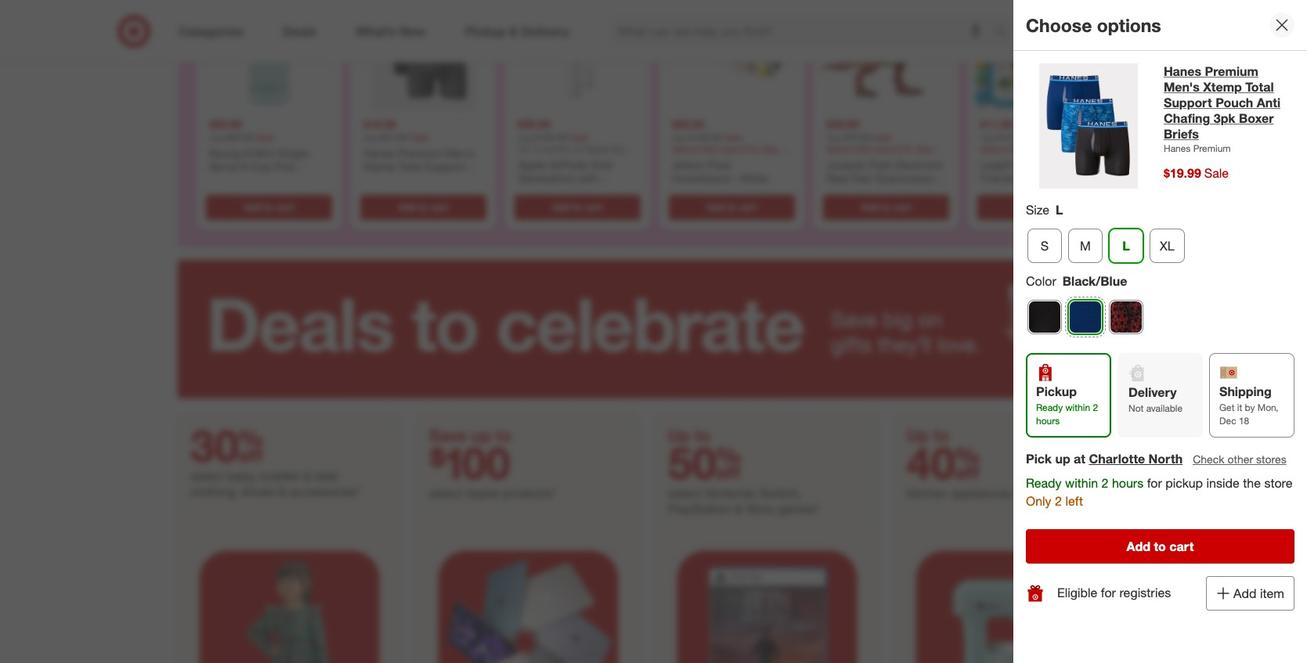 Task type: locate. For each thing, give the bounding box(es) containing it.
save left big
[[831, 306, 877, 332]]

save for save up to
[[429, 425, 467, 445]]

- down pod
[[278, 173, 283, 187]]

sale for $59.99
[[256, 131, 275, 143]]

reg for $39.99
[[826, 131, 840, 143]]

add down hoverboard
[[707, 201, 724, 212]]

hours down charlotte north button
[[1112, 475, 1144, 491]]

100
[[1020, 171, 1038, 185]]

add
[[244, 201, 262, 212], [398, 201, 416, 212], [552, 201, 570, 212], [707, 201, 724, 212], [861, 201, 879, 212], [1015, 201, 1033, 212], [1127, 539, 1150, 554], [1234, 586, 1256, 601]]

reg down "$99.99"
[[518, 131, 531, 143]]

& left xbox
[[735, 501, 742, 517]]

2 reg from the left
[[363, 131, 377, 143]]

to
[[264, 201, 273, 212], [419, 201, 428, 212], [573, 201, 582, 212], [727, 201, 736, 212], [881, 201, 890, 212], [1036, 201, 1045, 212], [496, 425, 512, 445], [695, 425, 711, 445], [934, 425, 949, 445], [1154, 539, 1166, 554]]

up left at
[[1055, 451, 1070, 467]]

add to cart down 100
[[1015, 201, 1066, 212]]

1 horizontal spatial hours
[[1112, 475, 1144, 491]]

up inside choose options dialog
[[1055, 451, 1070, 467]]

0 vertical spatial hanes
[[1164, 63, 1201, 79]]

0 vertical spatial ready
[[1036, 402, 1063, 413]]

save up to
[[429, 425, 512, 445]]

for right eligible
[[1101, 585, 1116, 601]]

select inside select nintendo switch, playstation & xbox games*
[[668, 485, 702, 501]]

total
[[1245, 79, 1274, 95]]

reg inside $99.00 reg $149.99 sale
[[672, 131, 686, 143]]

ready
[[1036, 402, 1063, 413], [1026, 475, 1062, 491]]

- left white
[[733, 171, 737, 185]]

electronic
[[895, 158, 944, 171]]

hoverboard
[[672, 171, 730, 185]]

0 horizontal spatial up
[[471, 425, 491, 445]]

to for jetson pixel hoverboard - white's add to cart button
[[727, 201, 736, 212]]

0 horizontal spatial select
[[190, 468, 224, 484]]

group containing size
[[1024, 201, 1295, 269]]

$19.99 for sale
[[1164, 165, 1201, 181]]

add down (target on the right top
[[861, 201, 879, 212]]

baby,
[[227, 468, 257, 484]]

group
[[1024, 201, 1295, 269]]

xtemp
[[1203, 79, 1242, 95]]

1 vertical spatial hours
[[1112, 475, 1144, 491]]

2 within from the top
[[1065, 475, 1098, 491]]

hanes up the support
[[1164, 63, 1201, 79]]

search button
[[987, 14, 1024, 52]]

1 horizontal spatial for
[[1147, 475, 1162, 491]]

$149.99
[[688, 131, 722, 143]]

up up "select apple products*"
[[471, 425, 491, 445]]

big
[[883, 306, 912, 332]]

&
[[304, 468, 311, 484], [278, 484, 286, 499], [1015, 485, 1023, 501], [735, 501, 742, 517]]

1 vertical spatial apple
[[466, 485, 499, 501]]

reg inside $39.99 reg $49.99 sale
[[826, 131, 840, 143]]

carousel region
[[178, 0, 1118, 260]]

get
[[1219, 402, 1235, 413]]

ready down pickup
[[1036, 402, 1063, 413]]

cart for jetson pixel hoverboard - white
[[739, 201, 757, 212]]

l right m link
[[1122, 238, 1130, 254]]

1 within from the top
[[1065, 402, 1090, 413]]

reg inside $59.99 reg $89.99 sale keurig k-mini single- serve k-cup pod coffee maker - oasis
[[209, 131, 223, 143]]

hours inside pickup ready within 2 hours
[[1036, 415, 1060, 427]]

premium up $19.99 sale on the right top of page
[[1193, 143, 1231, 154]]

sale inside $39.99 reg $49.99 sale
[[873, 131, 892, 143]]

0 horizontal spatial save
[[429, 425, 467, 445]]

0 vertical spatial premium
[[1205, 63, 1258, 79]]

1 horizontal spatial l
[[1122, 238, 1130, 254]]

0 horizontal spatial hours
[[1036, 415, 1060, 427]]

jurassic park electronic real feel tyrannosaurus rex (target exclusive)
[[826, 158, 946, 198]]

0 vertical spatial up
[[471, 425, 491, 445]]

hanes premium men's xtemp total support pouch anti chafing 3pk boxer briefs image
[[1026, 63, 1151, 189]]

oasis
[[286, 173, 313, 187]]

sale inside $11.89 reg $13.99 sale
[[1028, 131, 1046, 143]]

mini
[[254, 146, 275, 159]]

to for add to cart button for apple airpods (2nd generation) with charging case
[[573, 201, 582, 212]]

1 horizontal spatial up
[[1055, 451, 1070, 467]]

$129.99
[[534, 131, 567, 143]]

$19.99 for reg
[[363, 117, 396, 131]]

1 horizontal spatial -
[[733, 171, 737, 185]]

30
[[190, 419, 263, 472]]

generation)
[[518, 171, 575, 185]]

add to cart
[[244, 201, 294, 212], [398, 201, 448, 212], [552, 201, 603, 212], [707, 201, 757, 212], [861, 201, 911, 212], [1015, 201, 1066, 212], [1127, 539, 1194, 554]]

cart inside choose options dialog
[[1169, 539, 1194, 554]]

4 reg from the left
[[672, 131, 686, 143]]

0 vertical spatial 2
[[1093, 402, 1098, 413]]

2 left left on the bottom of the page
[[1055, 493, 1062, 509]]

1 up from the left
[[668, 425, 690, 445]]

reg left $21.99
[[363, 131, 377, 143]]

within down pickup
[[1065, 402, 1090, 413]]

& right shoes
[[278, 484, 286, 499]]

sale up mini
[[256, 131, 275, 143]]

leapfrog
[[980, 158, 1027, 171]]

add to cart down (target on the right top
[[861, 201, 911, 212]]

shipping get it by mon, dec 18
[[1219, 383, 1278, 427]]

add to cart for jurassic park electronic real feel tyrannosaurus rex (target exclusive)
[[861, 201, 911, 212]]

2 horizontal spatial select
[[668, 485, 702, 501]]

briefs
[[1164, 126, 1199, 142]]

m
[[1080, 238, 1091, 254]]

1 horizontal spatial save
[[831, 306, 877, 332]]

1 vertical spatial l
[[1122, 238, 1130, 254]]

on
[[918, 306, 942, 332]]

save inside save big on gifts they'll love.
[[831, 306, 877, 332]]

2 down the pick up at charlotte north
[[1101, 475, 1108, 491]]

xbox
[[746, 501, 775, 517]]

select left nintendo
[[668, 485, 702, 501]]

up for 50
[[668, 425, 690, 445]]

sale right the $149.99
[[724, 131, 743, 143]]

add to cart up registries
[[1127, 539, 1194, 554]]

0 vertical spatial for
[[1147, 475, 1162, 491]]

$19.99 inside $19.99 reg $21.99 sale
[[363, 117, 396, 131]]

options
[[1097, 14, 1161, 36]]

1 horizontal spatial select
[[429, 485, 463, 501]]

up to up nintendo
[[668, 425, 711, 445]]

hours down pickup
[[1036, 415, 1060, 427]]

1 horizontal spatial 2
[[1093, 402, 1098, 413]]

ready inside ready within 2 hours for pickup inside the store only 2 left
[[1026, 475, 1062, 491]]

3 reg from the left
[[518, 131, 531, 143]]

sale inside $19.99 reg $21.99 sale
[[410, 131, 429, 143]]

l right size
[[1056, 202, 1063, 218]]

add to cart button down maker
[[206, 194, 332, 219]]

add to cart button down with
[[515, 194, 641, 219]]

rex
[[826, 185, 845, 198]]

k-
[[244, 146, 254, 159], [241, 159, 251, 173]]

add to cart down case
[[552, 201, 603, 212]]

reg for $19.99
[[363, 131, 377, 143]]

sale right $49.99
[[873, 131, 892, 143]]

1 horizontal spatial $19.99
[[1164, 165, 1201, 181]]

reg down $59.99
[[209, 131, 223, 143]]

to for keurig k-mini single- serve k-cup pod coffee maker - oasis's add to cart button
[[264, 201, 273, 212]]

reg inside $11.89 reg $13.99 sale
[[980, 131, 994, 143]]

reg for $99.00
[[672, 131, 686, 143]]

0 horizontal spatial for
[[1101, 585, 1116, 601]]

1 horizontal spatial up to
[[907, 425, 949, 445]]

cup
[[251, 159, 272, 173]]

6 reg from the left
[[980, 131, 994, 143]]

up to up the kitchen
[[907, 425, 949, 445]]

reg down the $39.99
[[826, 131, 840, 143]]

sale inside $99.00 reg $149.99 sale
[[724, 131, 743, 143]]

reg inside $99.99 reg $129.99 sale
[[518, 131, 531, 143]]

up to for 40
[[907, 425, 949, 445]]

add to cart button for keurig k-mini single- serve k-cup pod coffee maker - oasis
[[206, 194, 332, 219]]

$99.00
[[672, 117, 705, 131]]

add left item
[[1234, 586, 1256, 601]]

sale down 3pk
[[1204, 165, 1229, 181]]

reg down $99.00
[[672, 131, 686, 143]]

0 horizontal spatial up to
[[668, 425, 711, 445]]

$19.99 inside choose options dialog
[[1164, 165, 1201, 181]]

select down the save up to
[[429, 485, 463, 501]]

add for $19.99
[[398, 201, 416, 212]]

reg inside $19.99 reg $21.99 sale
[[363, 131, 377, 143]]

0 horizontal spatial l
[[1056, 202, 1063, 218]]

add down leapfrog learning friends 100 words book
[[1015, 201, 1033, 212]]

within inside pickup ready within 2 hours
[[1065, 402, 1090, 413]]

appliances
[[951, 485, 1012, 501]]

coffee
[[209, 173, 242, 187]]

add down case
[[552, 201, 570, 212]]

cart for apple airpods (2nd generation) with charging case
[[584, 201, 603, 212]]

1 vertical spatial $19.99
[[1164, 165, 1201, 181]]

$19.99 down briefs
[[1164, 165, 1201, 181]]

sale for $19.99
[[410, 131, 429, 143]]

0 vertical spatial save
[[831, 306, 877, 332]]

1 horizontal spatial apple
[[518, 158, 546, 171]]

jurassic park electronic real feel tyrannosaurus rex (target exclusive) image
[[820, 0, 952, 111]]

1 vertical spatial ready
[[1026, 475, 1062, 491]]

1 up to from the left
[[668, 425, 711, 445]]

1 vertical spatial within
[[1065, 475, 1098, 491]]

pickup
[[1036, 383, 1077, 399]]

1 reg from the left
[[209, 131, 223, 143]]

within
[[1065, 402, 1090, 413], [1065, 475, 1098, 491]]

(2nd
[[591, 158, 612, 171]]

ready up only
[[1026, 475, 1062, 491]]

0 horizontal spatial apple
[[466, 485, 499, 501]]

only
[[1026, 493, 1051, 509]]

2 up to from the left
[[907, 425, 949, 445]]

1 vertical spatial up
[[1055, 451, 1070, 467]]

cart
[[276, 201, 294, 212], [430, 201, 448, 212], [584, 201, 603, 212], [739, 201, 757, 212], [893, 201, 911, 212], [1047, 201, 1066, 212], [1169, 539, 1194, 554]]

case
[[565, 185, 590, 198]]

add for $39.99
[[861, 201, 879, 212]]

l
[[1056, 202, 1063, 218], [1122, 238, 1130, 254]]

they'll
[[878, 331, 931, 357]]

men's
[[1164, 79, 1200, 95]]

add down $21.99
[[398, 201, 416, 212]]

single-
[[278, 146, 312, 159]]

add to cart button for apple airpods (2nd generation) with charging case
[[515, 194, 641, 219]]

add to cart button up registries
[[1026, 529, 1295, 564]]

kitchen
[[907, 485, 948, 501]]

for
[[1147, 475, 1162, 491], [1101, 585, 1116, 601]]

add to cart down maker
[[244, 201, 294, 212]]

jetson pixel hoverboard - white
[[672, 158, 768, 185]]

charging
[[518, 185, 562, 198]]

add down maker
[[244, 201, 262, 212]]

2 hanes from the top
[[1164, 143, 1191, 154]]

apple up generation)
[[518, 158, 546, 171]]

2 up from the left
[[907, 425, 929, 445]]

1 vertical spatial 2
[[1101, 475, 1108, 491]]

save big on gifts they'll love.
[[831, 306, 980, 357]]

up
[[668, 425, 690, 445], [907, 425, 929, 445]]

eligible for registries
[[1057, 585, 1171, 601]]

add item button
[[1206, 576, 1295, 611]]

add to cart for jetson pixel hoverboard - white
[[707, 201, 757, 212]]

learning
[[1030, 158, 1073, 171]]

jetson
[[672, 158, 705, 171]]

sale right $13.99
[[1028, 131, 1046, 143]]

to inside choose options dialog
[[1154, 539, 1166, 554]]

save up "select apple products*"
[[429, 425, 467, 445]]

reg down $11.89
[[980, 131, 994, 143]]

sale right $129.99
[[570, 131, 588, 143]]

0 vertical spatial within
[[1065, 402, 1090, 413]]

2 left the not
[[1093, 402, 1098, 413]]

1 vertical spatial save
[[429, 425, 467, 445]]

to for add to cart button above registries
[[1154, 539, 1166, 554]]

0 horizontal spatial $19.99
[[363, 117, 396, 131]]

sale right $21.99
[[410, 131, 429, 143]]

check other stores button
[[1192, 451, 1287, 468]]

5 reg from the left
[[826, 131, 840, 143]]

add for $99.00
[[707, 201, 724, 212]]

up to for 50
[[668, 425, 711, 445]]

add to cart button down white
[[669, 194, 795, 219]]

0 horizontal spatial 2
[[1055, 493, 1062, 509]]

sale inside $99.99 reg $129.99 sale
[[570, 131, 588, 143]]

add up registries
[[1127, 539, 1150, 554]]

add to cart button down tyrannosaurus
[[823, 194, 949, 219]]

hanes down briefs
[[1164, 143, 1191, 154]]

ready inside pickup ready within 2 hours
[[1036, 402, 1063, 413]]

add to cart button down 100
[[977, 194, 1103, 219]]

$19.99 up $21.99
[[363, 117, 396, 131]]

0 vertical spatial $19.99
[[363, 117, 396, 131]]

sale inside $59.99 reg $89.99 sale keurig k-mini single- serve k-cup pod coffee maker - oasis
[[256, 131, 275, 143]]

playstation
[[668, 501, 731, 517]]

1 horizontal spatial up
[[907, 425, 929, 445]]

maker
[[245, 173, 275, 187]]

to for jurassic park electronic real feel tyrannosaurus rex (target exclusive)'s add to cart button
[[881, 201, 890, 212]]

18
[[1239, 415, 1249, 427]]

red/gray image
[[1110, 300, 1143, 333]]

1 vertical spatial hanes
[[1164, 143, 1191, 154]]

0 vertical spatial hours
[[1036, 415, 1060, 427]]

0 horizontal spatial -
[[278, 173, 283, 187]]

up up the kitchen
[[907, 425, 929, 445]]

for down north on the right of the page
[[1147, 475, 1162, 491]]

gifts
[[831, 331, 872, 357]]

sale
[[256, 131, 275, 143], [410, 131, 429, 143], [570, 131, 588, 143], [724, 131, 743, 143], [873, 131, 892, 143], [1028, 131, 1046, 143], [1204, 165, 1229, 181]]

group inside choose options dialog
[[1024, 201, 1295, 269]]

up for to
[[471, 425, 491, 445]]

0 vertical spatial apple
[[518, 158, 546, 171]]

apple left products*
[[466, 485, 499, 501]]

add item
[[1234, 586, 1284, 601]]

inside
[[1206, 475, 1240, 491]]

0 horizontal spatial up
[[668, 425, 690, 445]]

jurassic
[[826, 158, 867, 171]]

premium up the pouch
[[1205, 63, 1258, 79]]

add for $11.89
[[1015, 201, 1033, 212]]

the
[[1243, 475, 1261, 491]]

up up playstation
[[668, 425, 690, 445]]

add to cart down white
[[707, 201, 757, 212]]

keurig
[[209, 146, 241, 159]]

select left "baby,"
[[190, 468, 224, 484]]

within up left on the bottom of the page
[[1065, 475, 1098, 491]]



Task type: describe. For each thing, give the bounding box(es) containing it.
left
[[1065, 493, 1083, 509]]

items*
[[1064, 485, 1099, 501]]

add for $99.99
[[552, 201, 570, 212]]

real
[[826, 171, 848, 185]]

leapfrog learning friends 100 words book
[[980, 158, 1073, 198]]

1 vertical spatial premium
[[1193, 143, 1231, 154]]

pick
[[1026, 451, 1052, 467]]

black image
[[1028, 300, 1061, 333]]

k- up maker
[[241, 159, 251, 173]]

add to cart for keurig k-mini single- serve k-cup pod coffee maker - oasis
[[244, 201, 294, 212]]

keurig k-mini single-serve k-cup pod coffee maker - oasis image
[[203, 0, 335, 111]]

support
[[1164, 95, 1212, 110]]

registries
[[1119, 585, 1171, 601]]

k- down $89.99
[[244, 146, 254, 159]]

$100
[[429, 436, 510, 489]]

other
[[1228, 453, 1253, 466]]

3pk
[[1214, 110, 1235, 126]]

pouch
[[1216, 95, 1253, 110]]

switch,
[[760, 485, 801, 501]]

11
[[1165, 16, 1174, 26]]

exclusive)
[[884, 185, 933, 198]]

not
[[1128, 402, 1144, 414]]

sale for $39.99
[[873, 131, 892, 143]]

delivery
[[1128, 384, 1177, 400]]

sale inside choose options dialog
[[1204, 165, 1229, 181]]

$59.99 reg $89.99 sale keurig k-mini single- serve k-cup pod coffee maker - oasis
[[209, 117, 313, 187]]

eligible
[[1057, 585, 1097, 601]]

check
[[1193, 453, 1224, 466]]

$11.89 reg $13.99 sale
[[980, 117, 1046, 143]]

choose options dialog
[[1013, 0, 1307, 663]]

at
[[1074, 451, 1085, 467]]

jetson pixel hoverboard - white image
[[666, 0, 798, 111]]

$99.99 reg $129.99 sale
[[518, 117, 588, 143]]

for inside ready within 2 hours for pickup inside the store only 2 left
[[1147, 475, 1162, 491]]

sale for $99.99
[[570, 131, 588, 143]]

within inside ready within 2 hours for pickup inside the store only 2 left
[[1065, 475, 1098, 491]]

mon,
[[1258, 402, 1278, 413]]

- inside $59.99 reg $89.99 sale keurig k-mini single- serve k-cup pod coffee maker - oasis
[[278, 173, 283, 187]]

1 hanes from the top
[[1164, 63, 1201, 79]]

apple airpods (2nd generation) with charging case
[[518, 158, 612, 198]]

40
[[907, 436, 980, 489]]

ready within 2 hours for pickup inside the store only 2 left
[[1026, 475, 1293, 509]]

sale for $99.00
[[724, 131, 743, 143]]

hanes premium men's xtemp total support pouch anti chafing 3pk boxer briefs link
[[1164, 63, 1295, 142]]

- inside jetson pixel hoverboard - white
[[733, 171, 737, 185]]

& left kids' at the left bottom
[[304, 468, 311, 484]]

$49.99
[[843, 131, 871, 143]]

l inside 'link'
[[1122, 238, 1130, 254]]

feel
[[851, 171, 871, 185]]

boxer
[[1239, 110, 1274, 126]]

1 vertical spatial for
[[1101, 585, 1116, 601]]

store
[[1264, 475, 1293, 491]]

with
[[578, 171, 598, 185]]

50
[[668, 436, 741, 489]]

add for $59.99
[[244, 201, 262, 212]]

What can we help you find? suggestions appear below search field
[[608, 14, 998, 49]]

add to cart for leapfrog learning friends 100 words book
[[1015, 201, 1066, 212]]

add to cart down $21.99
[[398, 201, 448, 212]]

reg for $99.99
[[518, 131, 531, 143]]

love.
[[937, 331, 980, 357]]

hours inside ready within 2 hours for pickup inside the store only 2 left
[[1112, 475, 1144, 491]]

hanes premium men's xtemp total support pouch anti chafing 3pk boxer briefs - red/gray m image
[[357, 0, 489, 111]]

2 horizontal spatial 2
[[1101, 475, 1108, 491]]

select apple products*
[[429, 485, 557, 501]]

serve
[[209, 159, 238, 173]]

2 inside pickup ready within 2 hours
[[1093, 402, 1098, 413]]

2 vertical spatial 2
[[1055, 493, 1062, 509]]

charlotte north button
[[1089, 450, 1183, 468]]

s link
[[1027, 229, 1062, 263]]

north
[[1149, 451, 1183, 467]]

up for 40
[[907, 425, 929, 445]]

reg for $11.89
[[980, 131, 994, 143]]

shoes
[[241, 484, 275, 499]]

select inside "30 select baby, toddler & kids' clothing, shoes & accessories*"
[[190, 468, 224, 484]]

$39.99
[[826, 117, 859, 131]]

products*
[[502, 485, 557, 501]]

& inside select nintendo switch, playstation & xbox games*
[[735, 501, 742, 517]]

save for save big on gifts they'll love.
[[831, 306, 877, 332]]

to for add to cart button below $21.99
[[419, 201, 428, 212]]

hanes premium men's xtemp total support pouch anti chafing 3pk boxer briefs hanes premium
[[1164, 63, 1280, 154]]

stores
[[1256, 453, 1286, 466]]

add to cart for apple airpods (2nd generation) with charging case
[[552, 201, 603, 212]]

$11.89
[[980, 117, 1013, 131]]

pod
[[275, 159, 294, 173]]

& left only
[[1015, 485, 1023, 501]]

words
[[1041, 171, 1073, 185]]

30 select baby, toddler & kids' clothing, shoes & accessories*
[[190, 419, 361, 499]]

select nintendo switch, playstation & xbox games*
[[668, 485, 820, 517]]

add to cart button for jetson pixel hoverboard - white
[[669, 194, 795, 219]]

s
[[1041, 238, 1049, 254]]

black/blue image
[[1069, 300, 1102, 333]]

add to cart button for jurassic park electronic real feel tyrannosaurus rex (target exclusive)
[[823, 194, 949, 219]]

color
[[1026, 273, 1056, 289]]

anti
[[1257, 95, 1280, 110]]

add to cart button for leapfrog learning friends 100 words book
[[977, 194, 1103, 219]]

cart for keurig k-mini single- serve k-cup pod coffee maker - oasis
[[276, 201, 294, 212]]

color black/blue
[[1026, 273, 1127, 289]]

select for $100
[[429, 485, 463, 501]]

available
[[1146, 402, 1183, 414]]

park
[[870, 158, 892, 171]]

pickup
[[1165, 475, 1203, 491]]

select for 50
[[668, 485, 702, 501]]

charlotte
[[1089, 451, 1145, 467]]

l link
[[1109, 229, 1143, 263]]

cart for jurassic park electronic real feel tyrannosaurus rex (target exclusive)
[[893, 201, 911, 212]]

accessories*
[[290, 484, 361, 499]]

up for at
[[1055, 451, 1070, 467]]

0 vertical spatial l
[[1056, 202, 1063, 218]]

11 link
[[1146, 14, 1180, 49]]

choose options
[[1026, 14, 1161, 36]]

add to cart inside choose options dialog
[[1127, 539, 1194, 554]]

sale for $11.89
[[1028, 131, 1046, 143]]

kids'
[[315, 468, 340, 484]]

item
[[1260, 586, 1284, 601]]

cart for leapfrog learning friends 100 words book
[[1047, 201, 1066, 212]]

to for add to cart button corresponding to leapfrog learning friends 100 words book
[[1036, 201, 1045, 212]]

reg for $59.99
[[209, 131, 223, 143]]

add to cart button down $21.99
[[360, 194, 486, 219]]

$39.99 reg $49.99 sale
[[826, 117, 892, 143]]

choose
[[1026, 14, 1092, 36]]

dining
[[1027, 485, 1061, 501]]

friends
[[980, 171, 1017, 185]]

apple airpods (2nd generation) with charging case image
[[511, 0, 644, 111]]

m link
[[1068, 229, 1103, 263]]

size l
[[1026, 202, 1063, 218]]

tyrannosaurus
[[874, 171, 946, 185]]

size
[[1026, 202, 1049, 218]]

(target
[[848, 185, 881, 198]]

leapfrog learning friends 100 words book image
[[974, 0, 1107, 111]]

toddler
[[260, 468, 300, 484]]

$13.99
[[997, 131, 1025, 143]]

apple inside apple airpods (2nd generation) with charging case
[[518, 158, 546, 171]]



Task type: vqa. For each thing, say whether or not it's contained in the screenshot.
K-
yes



